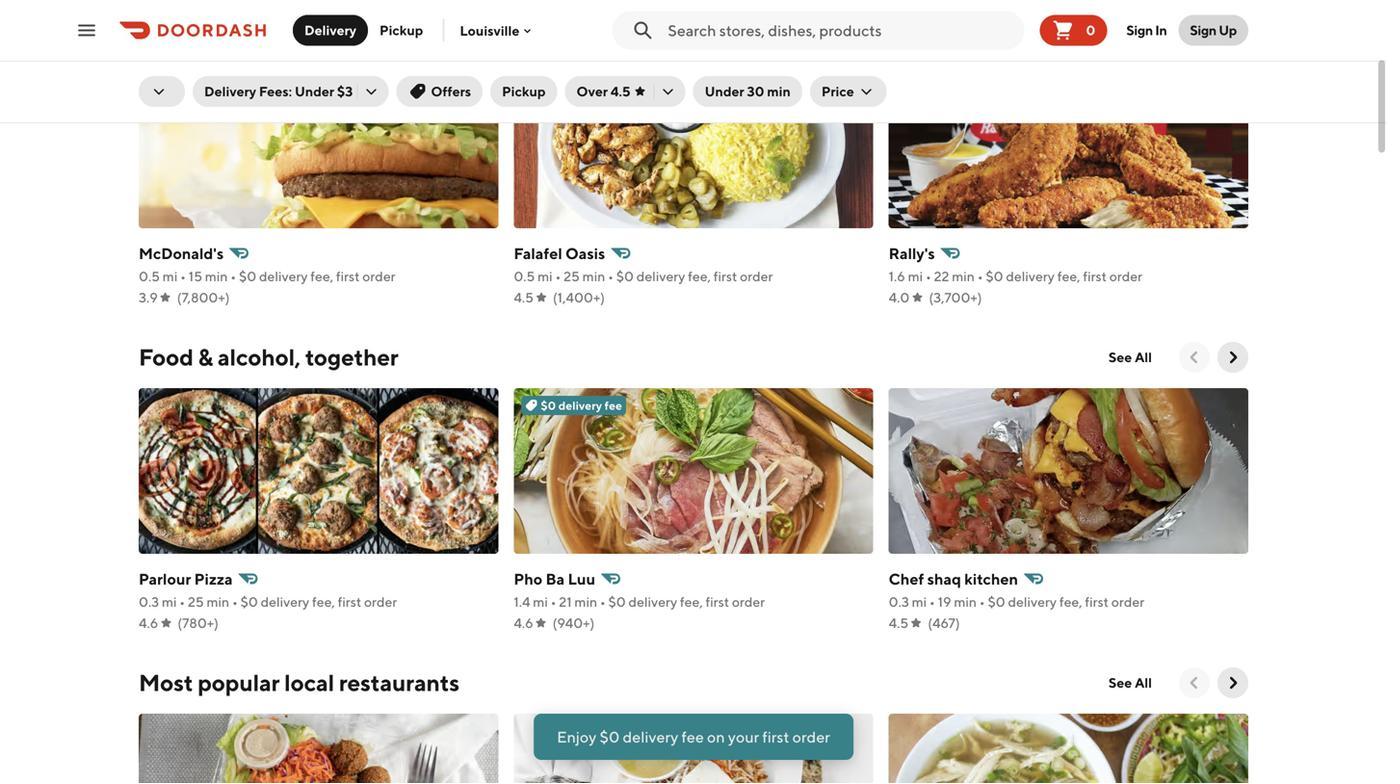 Task type: describe. For each thing, give the bounding box(es) containing it.
min for rally's
[[952, 268, 975, 284]]

over 4.5 button
[[565, 76, 685, 107]]

1 horizontal spatial fee
[[681, 728, 704, 746]]

enjoy $0 delivery fee on your first order
[[557, 728, 830, 746]]

alcohol,
[[218, 343, 301, 371]]

25 for pizza
[[188, 594, 204, 610]]

3.9
[[139, 289, 158, 305]]

delivery for falafel oasis
[[637, 268, 685, 284]]

see all for quick and affordable dinners
[[1109, 24, 1152, 39]]

0.5 mi • 15 min • $​0 delivery fee, first order
[[139, 268, 395, 284]]

19
[[938, 594, 951, 610]]

quick and affordable dinners link
[[139, 16, 446, 47]]

1.6
[[889, 268, 905, 284]]

delivery for delivery fees: under $3
[[204, 83, 256, 99]]

1.4 mi • 21 min • $​0 delivery fee, first order
[[514, 594, 765, 610]]

all for quick and affordable dinners
[[1135, 24, 1152, 39]]

order for pho ba luu
[[732, 594, 765, 610]]

most popular local restaurants
[[139, 669, 460, 696]]

mi for mcdonald's
[[163, 268, 178, 284]]

4.5 inside over 4.5 button
[[611, 83, 631, 99]]

chef
[[889, 570, 924, 588]]

oasis
[[565, 244, 605, 262]]

4.5 for chef shaq kitchen
[[889, 615, 909, 631]]

0.5 mi • 25 min • $​0 delivery fee, first order
[[514, 268, 773, 284]]

delivery for rally's
[[1006, 268, 1055, 284]]

fee, for chef shaq kitchen
[[1059, 594, 1082, 610]]

(7,800+)
[[177, 289, 230, 305]]

fee, for pho ba luu
[[680, 594, 703, 610]]

offers
[[431, 83, 471, 99]]

see for dinners
[[1109, 24, 1132, 39]]

under 30 min button
[[693, 76, 802, 107]]

$​0 for rally's
[[986, 268, 1003, 284]]

luu
[[568, 570, 595, 588]]

rally's
[[889, 244, 935, 262]]

louisville
[[460, 22, 520, 38]]

under inside button
[[705, 83, 744, 99]]

fee, for parlour pizza
[[312, 594, 335, 610]]

0.5 for falafel oasis
[[514, 268, 535, 284]]

4.0
[[889, 289, 910, 305]]

first for chef shaq kitchen
[[1085, 594, 1109, 610]]

mi for pho ba luu
[[533, 594, 548, 610]]

min for parlour pizza
[[207, 594, 229, 610]]

mi for rally's
[[908, 268, 923, 284]]

together
[[305, 343, 398, 371]]

min for chef shaq kitchen
[[954, 594, 977, 610]]

$0 delivery fee
[[541, 399, 622, 412]]

mi for parlour pizza
[[162, 594, 177, 610]]

0 horizontal spatial fee
[[605, 399, 622, 412]]

first for rally's
[[1083, 268, 1107, 284]]

$​0 for mcdonald's
[[239, 268, 256, 284]]

falafel oasis
[[514, 244, 605, 262]]

first for parlour pizza
[[338, 594, 361, 610]]

and
[[207, 18, 247, 45]]

0
[[1086, 22, 1096, 38]]

(467)
[[928, 615, 960, 631]]

1 under from the left
[[295, 83, 334, 99]]

0.3 mi • 25 min • $​0 delivery fee, first order
[[139, 594, 397, 610]]

4.6 for pho ba luu
[[514, 615, 533, 631]]

dinners
[[367, 18, 446, 45]]

21
[[559, 594, 572, 610]]

min for falafel oasis
[[582, 268, 605, 284]]

affordable
[[252, 18, 362, 45]]

1 vertical spatial $0
[[600, 728, 620, 746]]

1 vertical spatial pickup button
[[490, 76, 557, 107]]

delivery for delivery
[[304, 22, 356, 38]]

(940+)
[[553, 615, 595, 631]]

0 button
[[1040, 15, 1107, 46]]

mi for falafel oasis
[[538, 268, 553, 284]]

delivery for chef shaq kitchen
[[1008, 594, 1057, 610]]

your
[[728, 728, 759, 746]]

(3,700+)
[[929, 289, 982, 305]]

most
[[139, 669, 193, 696]]

30
[[747, 83, 764, 99]]

local
[[284, 669, 334, 696]]

chef shaq kitchen
[[889, 570, 1018, 588]]

see all link for restaurants
[[1097, 668, 1164, 698]]

sign up link
[[1178, 15, 1248, 46]]

see for together
[[1109, 349, 1132, 365]]

see all link for dinners
[[1097, 16, 1164, 47]]

over 4.5
[[577, 83, 631, 99]]

food
[[139, 343, 193, 371]]

pho
[[514, 570, 543, 588]]

mcdonald's
[[139, 244, 224, 262]]



Task type: locate. For each thing, give the bounding box(es) containing it.
0 vertical spatial delivery
[[304, 22, 356, 38]]

restaurants
[[339, 669, 460, 696]]

all for most popular local restaurants
[[1135, 675, 1152, 691]]

4.6 down the parlour
[[139, 615, 158, 631]]

0 vertical spatial previous button of carousel image
[[1185, 348, 1204, 367]]

1 0.5 from the left
[[139, 268, 160, 284]]

pickup for the pickup button to the left
[[380, 22, 423, 38]]

pickup button down louisville popup button
[[490, 76, 557, 107]]

0.5 up "3.9"
[[139, 268, 160, 284]]

order
[[362, 268, 395, 284], [740, 268, 773, 284], [1109, 268, 1142, 284], [364, 594, 397, 610], [732, 594, 765, 610], [1111, 594, 1144, 610], [792, 728, 830, 746]]

2 under from the left
[[705, 83, 744, 99]]

see all link for together
[[1097, 342, 1164, 373]]

pickup down louisville popup button
[[502, 83, 546, 99]]

sign inside sign in link
[[1126, 22, 1153, 38]]

1 horizontal spatial pickup
[[502, 83, 546, 99]]

1.6 mi • 22 min • $​0 delivery fee, first order
[[889, 268, 1142, 284]]

2 4.6 from the left
[[514, 615, 533, 631]]

delivery button
[[293, 15, 368, 46]]

3 see from the top
[[1109, 675, 1132, 691]]

0 horizontal spatial pickup button
[[368, 15, 435, 46]]

2 vertical spatial all
[[1135, 675, 1152, 691]]

parlour
[[139, 570, 191, 588]]

0 horizontal spatial 0.5
[[139, 268, 160, 284]]

1 horizontal spatial 0.5
[[514, 268, 535, 284]]

1 horizontal spatial $0
[[600, 728, 620, 746]]

15
[[189, 268, 202, 284]]

pickup for bottom the pickup button
[[502, 83, 546, 99]]

see all for food & alcohol, together
[[1109, 349, 1152, 365]]

0.5 for mcdonald's
[[139, 268, 160, 284]]

1 horizontal spatial 4.6
[[514, 615, 533, 631]]

sign for sign up
[[1190, 22, 1216, 38]]

order for falafel oasis
[[740, 268, 773, 284]]

under
[[295, 83, 334, 99], [705, 83, 744, 99]]

1 horizontal spatial sign
[[1190, 22, 1216, 38]]

under left 30
[[705, 83, 744, 99]]

2 0.3 from the left
[[889, 594, 909, 610]]

all for food & alcohol, together
[[1135, 349, 1152, 365]]

0.3 for parlour pizza
[[139, 594, 159, 610]]

sign up
[[1190, 22, 1237, 38]]

pickup button
[[368, 15, 435, 46], [490, 76, 557, 107]]

min right 22
[[952, 268, 975, 284]]

0.3 for chef shaq kitchen
[[889, 594, 909, 610]]

min for mcdonald's
[[205, 268, 228, 284]]

min right 19
[[954, 594, 977, 610]]

$​0 for falafel oasis
[[616, 268, 634, 284]]

$​0 for pho ba luu
[[608, 594, 626, 610]]

3 all from the top
[[1135, 675, 1152, 691]]

$​0 for chef shaq kitchen
[[988, 594, 1005, 610]]

(780+)
[[178, 615, 219, 631]]

4.5 for falafel oasis
[[514, 289, 534, 305]]

0 vertical spatial all
[[1135, 24, 1152, 39]]

sign left up
[[1190, 22, 1216, 38]]

2 see all from the top
[[1109, 349, 1152, 365]]

1 all from the top
[[1135, 24, 1152, 39]]

2 see all link from the top
[[1097, 342, 1164, 373]]

1.4
[[514, 594, 530, 610]]

25
[[564, 268, 580, 284], [188, 594, 204, 610]]

0 horizontal spatial 4.6
[[139, 615, 158, 631]]

2 vertical spatial see all link
[[1097, 668, 1164, 698]]

1 see all from the top
[[1109, 24, 1152, 39]]

0 horizontal spatial delivery
[[204, 83, 256, 99]]

order for mcdonald's
[[362, 268, 395, 284]]

1 vertical spatial delivery
[[204, 83, 256, 99]]

first for falafel oasis
[[714, 268, 737, 284]]

Store search: begin typing to search for stores available on DoorDash text field
[[668, 20, 1017, 41]]

4.6 for parlour pizza
[[139, 615, 158, 631]]

0 vertical spatial fee
[[605, 399, 622, 412]]

fee, for mcdonald's
[[310, 268, 333, 284]]

fee
[[605, 399, 622, 412], [681, 728, 704, 746]]

first
[[336, 268, 360, 284], [714, 268, 737, 284], [1083, 268, 1107, 284], [338, 594, 361, 610], [706, 594, 729, 610], [1085, 594, 1109, 610], [762, 728, 789, 746]]

0 horizontal spatial under
[[295, 83, 334, 99]]

1 horizontal spatial 4.5
[[611, 83, 631, 99]]

order for chef shaq kitchen
[[1111, 594, 1144, 610]]

quick and affordable dinners
[[139, 18, 446, 45]]

all
[[1135, 24, 1152, 39], [1135, 349, 1152, 365], [1135, 675, 1152, 691]]

0 vertical spatial 25
[[564, 268, 580, 284]]

enjoy
[[557, 728, 597, 746]]

3 see all link from the top
[[1097, 668, 1164, 698]]

4.6 down 1.4
[[514, 615, 533, 631]]

1 horizontal spatial delivery
[[304, 22, 356, 38]]

delivery for mcdonald's
[[259, 268, 308, 284]]

0.3 down the parlour
[[139, 594, 159, 610]]

1 vertical spatial see all link
[[1097, 342, 1164, 373]]

0 horizontal spatial pickup
[[380, 22, 423, 38]]

shaq
[[927, 570, 961, 588]]

offers button
[[396, 76, 483, 107]]

2 next button of carousel image from the top
[[1223, 673, 1243, 693]]

1 vertical spatial next button of carousel image
[[1223, 673, 1243, 693]]

2 see from the top
[[1109, 349, 1132, 365]]

1 4.6 from the left
[[139, 615, 158, 631]]

min right 15
[[205, 268, 228, 284]]

sign in
[[1126, 22, 1167, 38]]

0 vertical spatial next button of carousel image
[[1223, 22, 1243, 41]]

1 horizontal spatial pickup button
[[490, 76, 557, 107]]

most popular local restaurants link
[[139, 668, 460, 698]]

1 horizontal spatial 25
[[564, 268, 580, 284]]

delivery
[[304, 22, 356, 38], [204, 83, 256, 99]]

mi right 1.6
[[908, 268, 923, 284]]

2 previous button of carousel image from the top
[[1185, 673, 1204, 693]]

0 horizontal spatial 25
[[188, 594, 204, 610]]

25 up "(1,400+)" on the top
[[564, 268, 580, 284]]

&
[[198, 343, 213, 371]]

fee,
[[310, 268, 333, 284], [688, 268, 711, 284], [1057, 268, 1080, 284], [312, 594, 335, 610], [680, 594, 703, 610], [1059, 594, 1082, 610]]

next button of carousel image for restaurants
[[1223, 673, 1243, 693]]

sign left in
[[1126, 22, 1153, 38]]

popular
[[198, 669, 280, 696]]

min down the oasis
[[582, 268, 605, 284]]

quick
[[139, 18, 203, 45]]

0.3 down chef
[[889, 594, 909, 610]]

(1,400+)
[[553, 289, 605, 305]]

under 30 min
[[705, 83, 791, 99]]

delivery left fees:
[[204, 83, 256, 99]]

4.5 right over
[[611, 83, 631, 99]]

1 vertical spatial see all
[[1109, 349, 1152, 365]]

sign inside sign up link
[[1190, 22, 1216, 38]]

$3
[[337, 83, 353, 99]]

mi for chef shaq kitchen
[[912, 594, 927, 610]]

1 vertical spatial fee
[[681, 728, 704, 746]]

first for mcdonald's
[[336, 268, 360, 284]]

4.5
[[611, 83, 631, 99], [514, 289, 534, 305], [889, 615, 909, 631]]

sign
[[1126, 22, 1153, 38], [1190, 22, 1216, 38]]

1 vertical spatial see
[[1109, 349, 1132, 365]]

min inside button
[[767, 83, 791, 99]]

price button
[[810, 76, 887, 107]]

$​0
[[239, 268, 256, 284], [616, 268, 634, 284], [986, 268, 1003, 284], [240, 594, 258, 610], [608, 594, 626, 610], [988, 594, 1005, 610]]

0 horizontal spatial sign
[[1126, 22, 1153, 38]]

order for rally's
[[1109, 268, 1142, 284]]

1 horizontal spatial under
[[705, 83, 744, 99]]

1 see all link from the top
[[1097, 16, 1164, 47]]

see all for most popular local restaurants
[[1109, 675, 1152, 691]]

min down pizza
[[207, 594, 229, 610]]

price
[[822, 83, 854, 99]]

see for restaurants
[[1109, 675, 1132, 691]]

1 next button of carousel image from the top
[[1223, 22, 1243, 41]]

louisville button
[[460, 22, 535, 38]]

mi right 1.4
[[533, 594, 548, 610]]

0 vertical spatial pickup button
[[368, 15, 435, 46]]

0 vertical spatial see all link
[[1097, 16, 1164, 47]]

next button of carousel image
[[1223, 22, 1243, 41], [1223, 673, 1243, 693]]

25 up (780+)
[[188, 594, 204, 610]]

previous button of carousel image
[[1185, 348, 1204, 367], [1185, 673, 1204, 693]]

fee, for rally's
[[1057, 268, 1080, 284]]

food & alcohol, together
[[139, 343, 398, 371]]

mi
[[163, 268, 178, 284], [538, 268, 553, 284], [908, 268, 923, 284], [162, 594, 177, 610], [533, 594, 548, 610], [912, 594, 927, 610]]

delivery for pho ba luu
[[629, 594, 677, 610]]

over
[[577, 83, 608, 99]]

0 vertical spatial see all
[[1109, 24, 1152, 39]]

delivery
[[259, 268, 308, 284], [637, 268, 685, 284], [1006, 268, 1055, 284], [558, 399, 602, 412], [261, 594, 309, 610], [629, 594, 677, 610], [1008, 594, 1057, 610], [623, 728, 678, 746]]

order for parlour pizza
[[364, 594, 397, 610]]

on
[[707, 728, 725, 746]]

4.5 down chef
[[889, 615, 909, 631]]

0.3 mi • 19 min • $​0 delivery fee, first order
[[889, 594, 1144, 610]]

4.5 down falafel
[[514, 289, 534, 305]]

previous button of carousel image for most popular local restaurants
[[1185, 673, 1204, 693]]

2 0.5 from the left
[[514, 268, 535, 284]]

25 for oasis
[[564, 268, 580, 284]]

min for pho ba luu
[[574, 594, 597, 610]]

1 sign from the left
[[1126, 22, 1153, 38]]

0 vertical spatial see
[[1109, 24, 1132, 39]]

in
[[1155, 22, 1167, 38]]

pho ba luu
[[514, 570, 595, 588]]

open menu image
[[75, 19, 98, 42]]

1 vertical spatial previous button of carousel image
[[1185, 673, 1204, 693]]

sign in link
[[1115, 11, 1178, 50]]

next button of carousel image for dinners
[[1223, 22, 1243, 41]]

1 0.3 from the left
[[139, 594, 159, 610]]

pizza
[[194, 570, 233, 588]]

delivery for parlour pizza
[[261, 594, 309, 610]]

mi down the parlour
[[162, 594, 177, 610]]

mi down falafel
[[538, 268, 553, 284]]

0.5
[[139, 268, 160, 284], [514, 268, 535, 284]]

1 previous button of carousel image from the top
[[1185, 348, 1204, 367]]

$​0 for parlour pizza
[[240, 594, 258, 610]]

0 horizontal spatial 0.3
[[139, 594, 159, 610]]

1 vertical spatial pickup
[[502, 83, 546, 99]]

min right 21
[[574, 594, 597, 610]]

food & alcohol, together link
[[139, 342, 398, 373]]

parlour pizza
[[139, 570, 233, 588]]

falafel
[[514, 244, 562, 262]]

0.5 down falafel
[[514, 268, 535, 284]]

mi left 15
[[163, 268, 178, 284]]

fee, for falafel oasis
[[688, 268, 711, 284]]

kitchen
[[964, 570, 1018, 588]]

first for pho ba luu
[[706, 594, 729, 610]]

sign for sign in
[[1126, 22, 1153, 38]]

pickup right delivery button
[[380, 22, 423, 38]]

2 vertical spatial see
[[1109, 675, 1132, 691]]

min right 30
[[767, 83, 791, 99]]

0.3
[[139, 594, 159, 610], [889, 594, 909, 610]]

0 vertical spatial 4.5
[[611, 83, 631, 99]]

fees:
[[259, 83, 292, 99]]

1 vertical spatial 4.5
[[514, 289, 534, 305]]

0 vertical spatial $0
[[541, 399, 556, 412]]

up
[[1219, 22, 1237, 38]]

previous button of carousel image
[[1185, 22, 1204, 41]]

delivery up $3
[[304, 22, 356, 38]]

3 see all from the top
[[1109, 675, 1152, 691]]

1 vertical spatial 25
[[188, 594, 204, 610]]

0 horizontal spatial $0
[[541, 399, 556, 412]]

2 vertical spatial see all
[[1109, 675, 1152, 691]]

2 all from the top
[[1135, 349, 1152, 365]]

22
[[934, 268, 949, 284]]

pickup button up offers button
[[368, 15, 435, 46]]

previous button of carousel image for food & alcohol, together
[[1185, 348, 1204, 367]]

4.6
[[139, 615, 158, 631], [514, 615, 533, 631]]

min
[[767, 83, 791, 99], [205, 268, 228, 284], [582, 268, 605, 284], [952, 268, 975, 284], [207, 594, 229, 610], [574, 594, 597, 610], [954, 594, 977, 610]]

0 vertical spatial pickup
[[380, 22, 423, 38]]

2 horizontal spatial 4.5
[[889, 615, 909, 631]]

under left $3
[[295, 83, 334, 99]]

delivery inside delivery button
[[304, 22, 356, 38]]

delivery fees: under $3
[[204, 83, 353, 99]]

see all link
[[1097, 16, 1164, 47], [1097, 342, 1164, 373], [1097, 668, 1164, 698]]

0 horizontal spatial 4.5
[[514, 289, 534, 305]]

next button of carousel image
[[1223, 348, 1243, 367]]

2 sign from the left
[[1190, 22, 1216, 38]]

1 vertical spatial all
[[1135, 349, 1152, 365]]

1 horizontal spatial 0.3
[[889, 594, 909, 610]]

mi left 19
[[912, 594, 927, 610]]

•
[[180, 268, 186, 284], [230, 268, 236, 284], [555, 268, 561, 284], [608, 268, 614, 284], [926, 268, 931, 284], [977, 268, 983, 284], [179, 594, 185, 610], [232, 594, 238, 610], [551, 594, 556, 610], [600, 594, 606, 610], [929, 594, 935, 610], [979, 594, 985, 610]]

$0
[[541, 399, 556, 412], [600, 728, 620, 746]]

2 vertical spatial 4.5
[[889, 615, 909, 631]]

1 see from the top
[[1109, 24, 1132, 39]]

ba
[[546, 570, 565, 588]]

see
[[1109, 24, 1132, 39], [1109, 349, 1132, 365], [1109, 675, 1132, 691]]



Task type: vqa. For each thing, say whether or not it's contained in the screenshot.
the bottom See
yes



